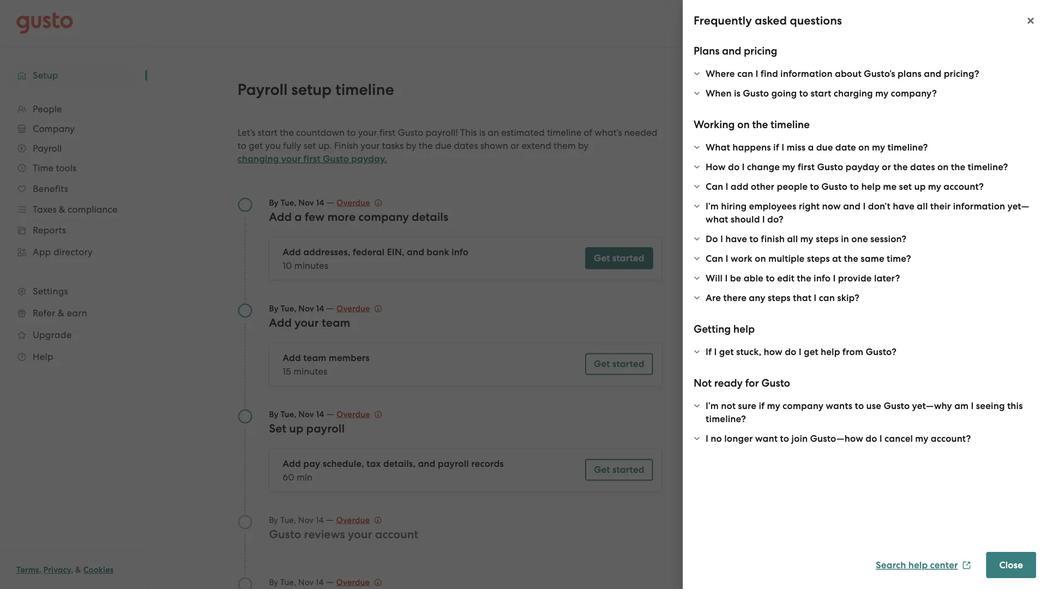 Task type: locate. For each thing, give the bounding box(es) containing it.
checklist
[[882, 158, 919, 169], [850, 201, 888, 212]]

1 horizontal spatial information
[[953, 200, 1005, 212]]

do
[[728, 161, 740, 172], [785, 346, 797, 357], [866, 433, 877, 444]]

i right do
[[720, 233, 723, 244]]

tue, down 60
[[280, 515, 296, 525]]

up inside frequently asked questions dialog
[[914, 181, 926, 192]]

help left "center"
[[909, 559, 928, 571]]

gusto inside finish your tasks by the due dates shown or extend them by changing your first gusto payday.
[[323, 153, 349, 164]]

steps down edit
[[768, 292, 791, 303]]

1 horizontal spatial start
[[811, 88, 831, 99]]

1 vertical spatial do
[[785, 346, 797, 357]]

up for for
[[789, 184, 800, 195]]

your up now
[[817, 184, 836, 195]]

by tue, nov 14 — up add your team
[[269, 302, 337, 313]]

1 horizontal spatial if
[[773, 142, 779, 153]]

2 started from the top
[[612, 358, 645, 370]]

if i get stuck, how do i get help from gusto?
[[706, 346, 897, 357]]

1 tue, from the top
[[281, 198, 296, 208]]

i'm for i'm hiring employees right now and i don't have all their information yet— what should i do?
[[706, 200, 719, 212]]

by right them
[[578, 140, 589, 151]]

sure
[[738, 400, 757, 411]]

to inside download our handy checklist of everything you'll need to get set up for your first payroll.
[[886, 171, 894, 182]]

— for payroll
[[326, 408, 334, 419]]

1 by tue, nov 14 — from the top
[[269, 197, 337, 208]]

have up work
[[725, 233, 747, 244]]

start up you
[[258, 127, 278, 138]]

0 vertical spatial get started
[[594, 253, 645, 264]]

do right how
[[728, 161, 740, 172]]

yet—why
[[912, 400, 952, 411]]

your inside download our handy checklist of everything you'll need to get set up for your first payroll.
[[817, 184, 836, 195]]

nov for your
[[298, 304, 314, 313]]

download for download our handy checklist of everything you'll need to get set up for your first payroll.
[[789, 158, 834, 169]]

i inside i'm not sure if my company wants to use gusto yet—why am i seeing this timeline?
[[971, 400, 974, 411]]

refer & earn link
[[11, 303, 136, 323]]

14 for your
[[316, 304, 324, 313]]

dates inside frequently asked questions dialog
[[910, 161, 935, 172]]

2 overdue button from the top
[[337, 302, 382, 315]]

tue, for a
[[281, 198, 296, 208]]

up.
[[318, 140, 332, 151]]

team up the members
[[322, 316, 350, 329]]

i left work
[[726, 253, 728, 264]]

0 horizontal spatial or
[[511, 140, 519, 151]]

3 by from the top
[[269, 409, 279, 419]]

up right me
[[914, 181, 926, 192]]

2 get started button from the top
[[585, 353, 653, 375]]

session?
[[871, 233, 907, 244]]

1 vertical spatial steps
[[807, 253, 830, 264]]

get started button for set up payroll
[[585, 459, 653, 481]]

1 vertical spatial dates
[[910, 161, 935, 172]]

by for add your team
[[269, 304, 279, 313]]

gusto up finish your tasks by the due dates shown or extend them by changing your first gusto payday.
[[398, 127, 423, 138]]

gusto inside the 'let's start the countdown to your first gusto payroll! this is an estimated                     timeline of what's needed to get you fully set up.'
[[398, 127, 423, 138]]

1 horizontal spatial timeline?
[[888, 142, 928, 153]]

2 horizontal spatial up
[[914, 181, 926, 192]]

set inside the 'let's start the countdown to your first gusto payroll! this is an estimated                     timeline of what's needed to get you fully set up.'
[[303, 140, 316, 151]]

& left cookies button
[[75, 565, 81, 575]]

nov for reviews
[[298, 515, 314, 525]]

2 vertical spatial have
[[725, 233, 747, 244]]

search
[[876, 559, 906, 571]]

overdue
[[337, 198, 370, 208], [337, 304, 370, 313], [337, 409, 370, 419], [336, 515, 370, 525], [336, 577, 370, 587]]

timeline? inside i'm not sure if my company wants to use gusto yet—why am i seeing this timeline?
[[706, 413, 746, 424]]

first down the up.
[[303, 153, 321, 164]]

tue, up 'set'
[[281, 409, 296, 419]]

nov up 'reviews'
[[298, 515, 314, 525]]

reports
[[33, 225, 66, 236]]

overdue down gusto reviews your account
[[336, 577, 370, 587]]

1 horizontal spatial by
[[578, 140, 589, 151]]

have for what to have ready
[[831, 139, 855, 151]]

dates up their at the right top of the page
[[910, 161, 935, 172]]

records
[[471, 458, 504, 469]]

i'm hiring employees right now and i don't have all their information yet— what should i do?
[[706, 200, 1030, 225]]

3 tue, from the top
[[281, 409, 296, 419]]

&
[[58, 308, 64, 319], [75, 565, 81, 575]]

to right going
[[799, 88, 808, 99]]

14 up add your team
[[316, 304, 324, 313]]

4 tue, from the top
[[280, 515, 296, 525]]

finish
[[761, 233, 785, 244]]

by tue, nov 14 — for a
[[269, 197, 337, 208]]

1 vertical spatial team
[[303, 352, 326, 364]]

i right that
[[814, 292, 817, 303]]

i'm for i'm not sure if my company wants to use gusto yet—why am i seeing this timeline?
[[706, 400, 719, 411]]

1 horizontal spatial or
[[882, 161, 891, 172]]

or inside frequently asked questions dialog
[[882, 161, 891, 172]]

2 overdue from the top
[[337, 304, 370, 313]]

— down 'reviews'
[[326, 576, 334, 587]]

to left date
[[819, 139, 829, 151]]

1 vertical spatial minutes
[[293, 366, 327, 377]]

1 overdue from the top
[[337, 198, 370, 208]]

is left the "an" in the top left of the page
[[479, 127, 485, 138]]

start down where can i find information about gusto's plans and pricing?
[[811, 88, 831, 99]]

i'm inside i'm not sure if my company wants to use gusto yet—why am i seeing this timeline?
[[706, 400, 719, 411]]

1 horizontal spatial what
[[789, 139, 816, 151]]

0 vertical spatial started
[[612, 253, 645, 264]]

steps left in
[[816, 233, 839, 244]]

privacy
[[43, 565, 71, 575]]

0 vertical spatial &
[[58, 308, 64, 319]]

0 vertical spatial information
[[781, 68, 833, 79]]

am
[[955, 400, 969, 411]]

2 get started from the top
[[594, 358, 645, 370]]

or down estimated
[[511, 140, 519, 151]]

2 i'm from the top
[[706, 400, 719, 411]]

5 tue, from the top
[[280, 577, 296, 587]]

timeline up them
[[547, 127, 581, 138]]

help left me
[[862, 181, 881, 192]]

all inside i'm hiring employees right now and i don't have all their information yet— what should i do?
[[917, 200, 928, 212]]

first down "you'll"
[[838, 184, 854, 195]]

get right need
[[897, 171, 911, 182]]

about
[[835, 68, 862, 79]]

multiple
[[769, 253, 805, 264]]

3 by tue, nov 14 — from the top
[[269, 408, 337, 419]]

get inside download our handy checklist of everything you'll need to get set up for your first payroll.
[[897, 171, 911, 182]]

0 vertical spatial checklist
[[882, 158, 919, 169]]

1 horizontal spatial info
[[814, 272, 831, 284]]

a right miss
[[808, 142, 814, 153]]

add your team
[[269, 316, 350, 329]]

1 vertical spatial started
[[612, 358, 645, 370]]

or
[[511, 140, 519, 151], [882, 161, 891, 172]]

0 vertical spatial minutes
[[294, 260, 328, 271]]

by tue, nov 14 —
[[269, 197, 337, 208], [269, 302, 337, 313], [269, 408, 337, 419], [269, 514, 336, 525], [269, 576, 336, 587]]

if right sure
[[759, 400, 765, 411]]

have inside i'm hiring employees right now and i don't have all their information yet— what should i do?
[[893, 200, 915, 212]]

due down 'payroll!'
[[435, 140, 452, 151]]

0 horizontal spatial due
[[435, 140, 452, 151]]

directory
[[53, 247, 93, 257]]

download inside download our handy checklist of everything you'll need to get set up for your first payroll.
[[789, 158, 834, 169]]

by right circle blank icon
[[269, 577, 278, 587]]

add inside add pay schedule, tax details, and payroll records 60 min
[[283, 458, 301, 469]]

3 get from the top
[[594, 464, 610, 475]]

overdue button for team
[[337, 302, 382, 315]]

2 horizontal spatial set
[[913, 171, 926, 182]]

4 by from the top
[[269, 515, 278, 525]]

help
[[862, 181, 881, 192], [733, 323, 755, 335], [821, 346, 840, 357], [909, 559, 928, 571]]

1 vertical spatial is
[[479, 127, 485, 138]]

the
[[752, 118, 768, 131], [280, 127, 294, 138], [419, 140, 433, 151], [894, 161, 908, 172], [951, 161, 966, 172], [844, 253, 859, 264], [797, 272, 811, 284]]

2 by from the top
[[269, 304, 279, 313]]

i right am
[[971, 400, 974, 411]]

1 vertical spatial can
[[819, 292, 835, 303]]

overdue for few
[[337, 198, 370, 208]]

setup
[[33, 70, 58, 81]]

working
[[694, 118, 735, 131]]

terms
[[16, 565, 39, 575]]

overdue up add your team
[[337, 304, 370, 313]]

from
[[843, 346, 864, 357]]

3 started from the top
[[612, 464, 645, 475]]

add
[[269, 210, 292, 224], [283, 247, 301, 258], [269, 316, 292, 329], [283, 352, 301, 364], [283, 458, 301, 469]]

overdue up gusto reviews your account
[[336, 515, 370, 525]]

2 horizontal spatial timeline?
[[968, 161, 1008, 172]]

1 by from the top
[[269, 198, 279, 208]]

minutes
[[294, 260, 328, 271], [293, 366, 327, 377]]

if
[[773, 142, 779, 153], [759, 400, 765, 411]]

tue, for up
[[281, 409, 296, 419]]

or for payday
[[882, 161, 891, 172]]

by
[[406, 140, 416, 151], [578, 140, 589, 151]]

find
[[761, 68, 778, 79]]

0 horizontal spatial timeline?
[[706, 413, 746, 424]]

1 horizontal spatial payroll
[[438, 458, 469, 469]]

timeline? up yet—
[[968, 161, 1008, 172]]

hiring
[[721, 200, 747, 212]]

add addresses, federal ein, and bank info 10 minutes
[[283, 247, 469, 271]]

1 14 from the top
[[316, 198, 324, 208]]

get started button
[[585, 247, 653, 269], [585, 353, 653, 375], [585, 459, 653, 481]]

do?
[[767, 214, 784, 225]]

ready up "handy"
[[858, 139, 886, 151]]

to inside i'm not sure if my company wants to use gusto yet—why am i seeing this timeline?
[[855, 400, 864, 411]]

i up add
[[742, 161, 745, 172]]

frequently asked questions dialog
[[683, 0, 1047, 589]]

help
[[33, 351, 53, 362]]

account menu element
[[837, 0, 1031, 46]]

add for add addresses, federal ein, and bank info 10 minutes
[[283, 247, 301, 258]]

timeline inside frequently asked questions dialog
[[771, 118, 810, 131]]

what inside frequently asked questions dialog
[[706, 142, 730, 153]]

company up join
[[783, 400, 824, 411]]

can up will at the top right
[[706, 253, 723, 264]]

0 horizontal spatial ready
[[714, 377, 743, 389]]

for inside download our handy checklist of everything you'll need to get set up for your first payroll.
[[803, 184, 815, 195]]

1 vertical spatial download
[[802, 201, 848, 212]]

1 i'm from the top
[[706, 200, 719, 212]]

0 vertical spatial of
[[584, 127, 592, 138]]

0 horizontal spatial have
[[725, 233, 747, 244]]

help left the from
[[821, 346, 840, 357]]

0 vertical spatial steps
[[816, 233, 839, 244]]

them
[[554, 140, 576, 151]]

minutes down addresses,
[[294, 260, 328, 271]]

reports link
[[11, 220, 136, 240]]

0 horizontal spatial up
[[289, 422, 303, 435]]

1 horizontal spatial have
[[831, 139, 855, 151]]

0 horizontal spatial ,
[[39, 565, 41, 575]]

or inside finish your tasks by the due dates shown or extend them by changing your first gusto payday.
[[511, 140, 519, 151]]

where can i find information about gusto's plans and pricing?
[[706, 68, 979, 79]]

14 down 'reviews'
[[316, 577, 324, 587]]

for down everything
[[803, 184, 815, 195]]

needed
[[624, 127, 657, 138]]

1 vertical spatial ready
[[714, 377, 743, 389]]

set for can i add other people to gusto to help me set up my account?
[[899, 181, 912, 192]]

2 get from the top
[[594, 358, 610, 370]]

4 overdue from the top
[[336, 515, 370, 525]]

0 horizontal spatial &
[[58, 308, 64, 319]]

what for what to have ready
[[789, 139, 816, 151]]

your up payday.
[[361, 140, 380, 151]]

0 vertical spatial or
[[511, 140, 519, 151]]

0 vertical spatial info
[[452, 247, 469, 258]]

timeline? up me
[[888, 142, 928, 153]]

can left the skip? at the right of page
[[819, 292, 835, 303]]

get started for team
[[594, 358, 645, 370]]

payday.
[[351, 153, 387, 164]]

gusto down finish
[[323, 153, 349, 164]]

for up sure
[[745, 377, 759, 389]]

started
[[612, 253, 645, 264], [612, 358, 645, 370], [612, 464, 645, 475]]

my right sure
[[767, 400, 780, 411]]

3 get started button from the top
[[585, 459, 653, 481]]

can for can i work on multiple steps at the same time?
[[706, 253, 723, 264]]

get up changing
[[249, 140, 263, 151]]

get for add your team
[[594, 358, 610, 370]]

there
[[723, 292, 747, 303]]

by for gusto reviews your account
[[269, 515, 278, 525]]

1 vertical spatial &
[[75, 565, 81, 575]]

setup link
[[11, 65, 136, 85]]

gusto
[[743, 88, 769, 99], [398, 127, 423, 138], [323, 153, 349, 164], [817, 161, 843, 172], [822, 181, 848, 192], [762, 377, 790, 389], [884, 400, 910, 411], [269, 527, 301, 541]]

by tue, nov 14 — up set up payroll
[[269, 408, 337, 419]]

center
[[930, 559, 958, 571]]

14 up few
[[316, 198, 324, 208]]

list
[[0, 99, 147, 368]]

no
[[711, 433, 722, 444]]

tue, up add your team
[[281, 304, 296, 313]]

info down the 'can i work on multiple steps at the same time?'
[[814, 272, 831, 284]]

— for few
[[326, 197, 334, 208]]

i'm inside i'm hiring employees right now and i don't have all their information yet— what should i do?
[[706, 200, 719, 212]]

want
[[755, 433, 778, 444]]

tue, right circle blank icon
[[280, 577, 296, 587]]

0 vertical spatial get
[[594, 253, 610, 264]]

— up 'reviews'
[[326, 514, 334, 525]]

1 vertical spatial get started button
[[585, 353, 653, 375]]

14 for reviews
[[316, 515, 324, 525]]

2 by tue, nov 14 — from the top
[[269, 302, 337, 313]]

changing your first gusto payday. button
[[238, 152, 387, 166]]

overdue for your
[[336, 515, 370, 525]]

1 horizontal spatial all
[[917, 200, 928, 212]]

0 horizontal spatial info
[[452, 247, 469, 258]]

overdue button for payroll
[[337, 408, 382, 421]]

0 horizontal spatial can
[[737, 68, 753, 79]]

have for do i have to finish all my steps in one session?
[[725, 233, 747, 244]]

1 vertical spatial i'm
[[706, 400, 719, 411]]

get
[[249, 140, 263, 151], [897, 171, 911, 182], [719, 346, 734, 357], [804, 346, 819, 357]]

all left their at the right top of the page
[[917, 200, 928, 212]]

charging
[[834, 88, 873, 99]]

overdue for payroll
[[337, 409, 370, 419]]

1 horizontal spatial due
[[816, 142, 833, 153]]

0 vertical spatial can
[[737, 68, 753, 79]]

1 horizontal spatial of
[[921, 158, 930, 169]]

to left the use
[[855, 400, 864, 411]]

1 can from the top
[[706, 181, 723, 192]]

4 by tue, nov 14 — from the top
[[269, 514, 336, 525]]

by for set up payroll
[[269, 409, 279, 419]]

my up the 'can i work on multiple steps at the same time?'
[[800, 233, 814, 244]]

ready inside frequently asked questions dialog
[[714, 377, 743, 389]]

bank
[[427, 247, 449, 258]]

3 get started from the top
[[594, 464, 645, 475]]

1 horizontal spatial for
[[803, 184, 815, 195]]

4 14 from the top
[[316, 515, 324, 525]]

set inside download our handy checklist of everything you'll need to get set up for your first payroll.
[[913, 171, 926, 182]]

3 overdue button from the top
[[337, 408, 382, 421]]

able
[[744, 272, 764, 284]]

1 horizontal spatial ready
[[858, 139, 886, 151]]

0 horizontal spatial is
[[479, 127, 485, 138]]

by
[[269, 198, 279, 208], [269, 304, 279, 313], [269, 409, 279, 419], [269, 515, 278, 525], [269, 577, 278, 587]]

3 overdue from the top
[[337, 409, 370, 419]]

0 horizontal spatial if
[[759, 400, 765, 411]]

what for what happens if i miss a due date on my timeline?
[[706, 142, 730, 153]]

first down miss
[[798, 161, 815, 172]]

1 vertical spatial of
[[921, 158, 930, 169]]

add team members 15 minutes
[[283, 352, 370, 377]]

set
[[303, 140, 316, 151], [913, 171, 926, 182], [899, 181, 912, 192]]

2 by from the left
[[578, 140, 589, 151]]

set inside frequently asked questions dialog
[[899, 181, 912, 192]]

circle blank image
[[238, 515, 253, 530]]

overdue for team
[[337, 304, 370, 313]]

1 vertical spatial info
[[814, 272, 831, 284]]

few
[[305, 210, 325, 224]]

and
[[722, 45, 741, 57], [924, 68, 942, 79], [843, 200, 861, 212], [407, 247, 424, 258], [418, 458, 436, 469]]

up down everything
[[789, 184, 800, 195]]

— up more
[[326, 197, 334, 208]]

0 vertical spatial get started button
[[585, 247, 653, 269]]

gusto navigation element
[[0, 47, 147, 385]]

overdue button up the tax
[[337, 408, 382, 421]]

start inside the 'let's start the countdown to your first gusto payroll! this is an estimated                     timeline of what's needed to get you fully set up.'
[[258, 127, 278, 138]]

2 horizontal spatial do
[[866, 433, 877, 444]]

download
[[789, 158, 834, 169], [802, 201, 848, 212]]

company inside i'm not sure if my company wants to use gusto yet—why am i seeing this timeline?
[[783, 400, 824, 411]]

1 overdue button from the top
[[337, 196, 382, 209]]

2 can from the top
[[706, 253, 723, 264]]

2 vertical spatial do
[[866, 433, 877, 444]]

, left cookies button
[[71, 565, 73, 575]]

2 vertical spatial get started button
[[585, 459, 653, 481]]

up inside download our handy checklist of everything you'll need to get set up for your first payroll.
[[789, 184, 800, 195]]

0 horizontal spatial payroll
[[306, 422, 345, 435]]

my inside i'm not sure if my company wants to use gusto yet—why am i seeing this timeline?
[[767, 400, 780, 411]]

settings link
[[11, 281, 136, 301]]

plans
[[898, 68, 922, 79]]

0 vertical spatial for
[[803, 184, 815, 195]]

i'm left not
[[706, 400, 719, 411]]

0 horizontal spatial of
[[584, 127, 592, 138]]

how do i change my first gusto payday or the dates on the timeline?
[[706, 161, 1008, 172]]

extend
[[522, 140, 551, 151]]

1 vertical spatial for
[[745, 377, 759, 389]]

add inside "add addresses, federal ein, and bank info 10 minutes"
[[283, 247, 301, 258]]

set for download our handy checklist of everything you'll need to get set up for your first payroll.
[[913, 171, 926, 182]]

can for can i add other people to gusto to help me set up my account?
[[706, 181, 723, 192]]

0 horizontal spatial by
[[406, 140, 416, 151]]

1 vertical spatial start
[[258, 127, 278, 138]]

account? up their at the right top of the page
[[944, 181, 984, 192]]

0 vertical spatial have
[[831, 139, 855, 151]]

timeline?
[[888, 142, 928, 153], [968, 161, 1008, 172], [706, 413, 746, 424]]

this
[[460, 127, 477, 138]]

gusto inside i'm not sure if my company wants to use gusto yet—why am i seeing this timeline?
[[884, 400, 910, 411]]

add inside add team members 15 minutes
[[283, 352, 301, 364]]

to up right
[[810, 181, 819, 192]]

on up happens
[[737, 118, 750, 131]]

set up payroll
[[269, 422, 345, 435]]

0 horizontal spatial dates
[[454, 140, 478, 151]]

first up tasks
[[379, 127, 396, 138]]

not ready for gusto
[[694, 377, 790, 389]]

2 tue, from the top
[[281, 304, 296, 313]]

by right tasks
[[406, 140, 416, 151]]

account
[[375, 527, 418, 541]]

on
[[737, 118, 750, 131], [859, 142, 870, 153], [938, 161, 949, 172], [755, 253, 766, 264]]

what
[[789, 139, 816, 151], [706, 142, 730, 153]]

0 vertical spatial i'm
[[706, 200, 719, 212]]

payroll up the pay
[[306, 422, 345, 435]]

— for team
[[326, 302, 334, 313]]

0 vertical spatial start
[[811, 88, 831, 99]]

1 horizontal spatial &
[[75, 565, 81, 575]]

2 horizontal spatial timeline
[[771, 118, 810, 131]]

timeline inside the 'let's start the countdown to your first gusto payroll! this is an estimated                     timeline of what's needed to get you fully set up.'
[[547, 127, 581, 138]]

0 horizontal spatial for
[[745, 377, 759, 389]]

1 vertical spatial payroll
[[438, 458, 469, 469]]

everything
[[789, 171, 835, 182]]

what to have ready
[[789, 139, 886, 151]]

timeline
[[335, 80, 394, 99], [771, 118, 810, 131], [547, 127, 581, 138]]

settings
[[33, 286, 68, 297]]

overdue button down gusto reviews your account
[[336, 576, 382, 589]]

— for your
[[326, 514, 334, 525]]

payroll.
[[856, 184, 889, 195]]

0 vertical spatial company
[[358, 210, 409, 224]]

— up add your team
[[326, 302, 334, 313]]

i left add
[[726, 181, 728, 192]]

overdue button for your
[[336, 514, 382, 527]]

your inside the 'let's start the countdown to your first gusto payroll! this is an estimated                     timeline of what's needed to get you fully set up.'
[[358, 127, 377, 138]]

1 horizontal spatial up
[[789, 184, 800, 195]]

0 vertical spatial can
[[706, 181, 723, 192]]

by tue, nov 14 — for up
[[269, 408, 337, 419]]

first inside finish your tasks by the due dates shown or extend them by changing your first gusto payday.
[[303, 153, 321, 164]]

3 14 from the top
[[316, 409, 324, 419]]

to left join
[[780, 433, 789, 444]]

or up me
[[882, 161, 891, 172]]

0 vertical spatial all
[[917, 200, 928, 212]]

i left do?
[[762, 214, 765, 225]]

will
[[706, 272, 723, 284]]

1 horizontal spatial is
[[734, 88, 741, 99]]

0 vertical spatial a
[[808, 142, 814, 153]]

or for shown
[[511, 140, 519, 151]]

due inside frequently asked questions dialog
[[816, 142, 833, 153]]

information right their at the right top of the page
[[953, 200, 1005, 212]]

10
[[283, 260, 292, 271]]

4 overdue button from the top
[[336, 514, 382, 527]]

0 horizontal spatial do
[[728, 161, 740, 172]]

changing
[[238, 153, 279, 164]]

2 14 from the top
[[316, 304, 324, 313]]

0 horizontal spatial start
[[258, 127, 278, 138]]

1 vertical spatial or
[[882, 161, 891, 172]]

0 vertical spatial is
[[734, 88, 741, 99]]

0 vertical spatial dates
[[454, 140, 478, 151]]

1 horizontal spatial company
[[783, 400, 824, 411]]

0 vertical spatial download
[[789, 158, 834, 169]]

you
[[265, 140, 281, 151]]

other
[[751, 181, 775, 192]]



Task type: describe. For each thing, give the bounding box(es) containing it.
on up "handy"
[[859, 142, 870, 153]]

edit
[[777, 272, 795, 284]]

need
[[861, 171, 883, 182]]

info inside frequently asked questions dialog
[[814, 272, 831, 284]]

help link
[[11, 347, 136, 367]]

information inside i'm hiring employees right now and i don't have all their information yet— what should i do?
[[953, 200, 1005, 212]]

5 by from the top
[[269, 577, 278, 587]]

1 started from the top
[[612, 253, 645, 264]]

1 horizontal spatial can
[[819, 292, 835, 303]]

gusto left 'reviews'
[[269, 527, 301, 541]]

you'll
[[837, 171, 859, 182]]

nov for a
[[298, 198, 314, 208]]

refer
[[33, 308, 55, 319]]

your down fully
[[281, 153, 301, 164]]

get for set up payroll
[[594, 464, 610, 475]]

can i work on multiple steps at the same time?
[[706, 253, 911, 264]]

circle blank image
[[238, 577, 253, 589]]

tue, for reviews
[[280, 515, 296, 525]]

cookies
[[83, 565, 114, 575]]

at
[[832, 253, 842, 264]]

getting help
[[694, 323, 755, 335]]

60
[[283, 472, 294, 482]]

1 get started from the top
[[594, 253, 645, 264]]

0 horizontal spatial a
[[295, 210, 302, 224]]

app directory
[[33, 247, 93, 257]]

app
[[33, 247, 51, 257]]

get right if
[[719, 346, 734, 357]]

finish
[[334, 140, 358, 151]]

download our handy checklist of everything you'll need to get set up for your first payroll.
[[789, 158, 930, 195]]

longer
[[724, 433, 753, 444]]

if inside i'm not sure if my company wants to use gusto yet—why am i seeing this timeline?
[[759, 400, 765, 411]]

ein,
[[387, 247, 405, 258]]

to up finish
[[347, 127, 356, 138]]

the inside the 'let's start the countdown to your first gusto payroll! this is an estimated                     timeline of what's needed to get you fully set up.'
[[280, 127, 294, 138]]

gusto reviews your account
[[269, 527, 418, 541]]

payroll setup timeline
[[238, 80, 394, 99]]

nov down 'reviews'
[[298, 577, 314, 587]]

i left find
[[756, 68, 758, 79]]

dates inside finish your tasks by the due dates shown or extend them by changing your first gusto payday.
[[454, 140, 478, 151]]

to down let's
[[238, 140, 246, 151]]

their
[[930, 200, 951, 212]]

0 horizontal spatial company
[[358, 210, 409, 224]]

search help center link
[[876, 559, 971, 571]]

a inside dialog
[[808, 142, 814, 153]]

download checklist
[[802, 201, 888, 212]]

join
[[792, 433, 808, 444]]

plans and pricing
[[694, 45, 777, 57]]

if
[[706, 346, 712, 357]]

and inside "add addresses, federal ein, and bank info 10 minutes"
[[407, 247, 424, 258]]

shown
[[480, 140, 508, 151]]

14 for a
[[316, 198, 324, 208]]

info inside "add addresses, federal ein, and bank info 10 minutes"
[[452, 247, 469, 258]]

for inside frequently asked questions dialog
[[745, 377, 759, 389]]

1 vertical spatial checklist
[[850, 201, 888, 212]]

stuck,
[[736, 346, 762, 357]]

0 vertical spatial payroll
[[306, 422, 345, 435]]

terms link
[[16, 565, 39, 575]]

details,
[[383, 458, 416, 469]]

close button
[[986, 552, 1036, 578]]

miss
[[787, 142, 806, 153]]

yet—
[[1008, 200, 1030, 212]]

what happens if i miss a due date on my timeline?
[[706, 142, 928, 153]]

employees
[[749, 200, 797, 212]]

0 vertical spatial account?
[[944, 181, 984, 192]]

one
[[852, 233, 868, 244]]

due inside finish your tasks by the due dates shown or extend them by changing your first gusto payday.
[[435, 140, 452, 151]]

to left the finish
[[750, 233, 759, 244]]

1 get from the top
[[594, 253, 610, 264]]

of inside download our handy checklist of everything you'll need to get set up for your first payroll.
[[921, 158, 930, 169]]

company?
[[891, 88, 937, 99]]

on right work
[[755, 253, 766, 264]]

is inside frequently asked questions dialog
[[734, 88, 741, 99]]

of inside the 'let's start the countdown to your first gusto payroll! this is an estimated                     timeline of what's needed to get you fully set up.'
[[584, 127, 592, 138]]

privacy link
[[43, 565, 71, 575]]

benefits link
[[11, 179, 136, 199]]

upgrade link
[[11, 325, 136, 345]]

what's
[[595, 127, 622, 138]]

is inside the 'let's start the countdown to your first gusto payroll! this is an estimated                     timeline of what's needed to get you fully set up.'
[[479, 127, 485, 138]]

started for set up payroll
[[612, 464, 645, 475]]

tue, for your
[[281, 304, 296, 313]]

wants
[[826, 400, 853, 411]]

be
[[730, 272, 741, 284]]

overdue button for few
[[337, 196, 382, 209]]

frequently
[[694, 14, 752, 28]]

what
[[706, 214, 728, 225]]

close
[[1000, 559, 1023, 571]]

add for add a few more company details
[[269, 210, 292, 224]]

my right cancel
[[915, 433, 929, 444]]

home image
[[16, 12, 73, 34]]

gusto?
[[866, 346, 897, 357]]

my up "handy"
[[872, 142, 885, 153]]

min
[[297, 472, 313, 482]]

2 vertical spatial steps
[[768, 292, 791, 303]]

0 vertical spatial if
[[773, 142, 779, 153]]

later?
[[874, 272, 900, 284]]

do i have to finish all my steps in one session?
[[706, 233, 907, 244]]

upgrade
[[33, 329, 72, 340]]

add for add team members 15 minutes
[[283, 352, 301, 364]]

getting
[[694, 323, 731, 335]]

first inside the 'let's start the countdown to your first gusto payroll! this is an estimated                     timeline of what's needed to get you fully set up.'
[[379, 127, 396, 138]]

minutes inside "add addresses, federal ein, and bank info 10 minutes"
[[294, 260, 328, 271]]

first inside frequently asked questions dialog
[[798, 161, 815, 172]]

5 by tue, nov 14 — from the top
[[269, 576, 336, 587]]

started for add your team
[[612, 358, 645, 370]]

any
[[749, 292, 766, 303]]

by tue, nov 14 — for reviews
[[269, 514, 336, 525]]

how
[[764, 346, 783, 357]]

by for add a few more company details
[[269, 198, 279, 208]]

gusto down how at the bottom right of page
[[762, 377, 790, 389]]

get started for payroll
[[594, 464, 645, 475]]

and inside i'm hiring employees right now and i don't have all their information yet— what should i do?
[[843, 200, 861, 212]]

let's start the countdown to your first gusto payroll! this is an estimated                     timeline of what's needed to get you fully set up.
[[238, 127, 657, 151]]

get started button for add your team
[[585, 353, 653, 375]]

14 for up
[[316, 409, 324, 419]]

i left no
[[706, 433, 709, 444]]

set
[[269, 422, 286, 435]]

0 vertical spatial team
[[322, 316, 350, 329]]

tax
[[367, 458, 381, 469]]

gusto up now
[[822, 181, 848, 192]]

1 vertical spatial timeline?
[[968, 161, 1008, 172]]

should
[[731, 214, 760, 225]]

my down gusto's
[[875, 88, 889, 99]]

0 horizontal spatial timeline
[[335, 80, 394, 99]]

5 14 from the top
[[316, 577, 324, 587]]

schedule,
[[323, 458, 364, 469]]

fully
[[283, 140, 301, 151]]

seeing
[[976, 400, 1005, 411]]

i down at
[[833, 272, 836, 284]]

5 overdue button from the top
[[336, 576, 382, 589]]

that
[[793, 292, 812, 303]]

1 by from the left
[[406, 140, 416, 151]]

start inside frequently asked questions dialog
[[811, 88, 831, 99]]

first inside download our handy checklist of everything you'll need to get set up for your first payroll.
[[838, 184, 854, 195]]

and inside add pay schedule, tax details, and payroll records 60 min
[[418, 458, 436, 469]]

use
[[866, 400, 881, 411]]

my up people
[[782, 161, 795, 172]]

people
[[777, 181, 808, 192]]

your up add team members 15 minutes
[[295, 316, 319, 329]]

i no longer want to join gusto—how do i cancel my account?
[[706, 433, 971, 444]]

1 get started button from the top
[[585, 247, 653, 269]]

add
[[731, 181, 749, 192]]

your right 'reviews'
[[348, 527, 372, 541]]

i right how at the bottom right of page
[[799, 346, 802, 357]]

1 vertical spatial account?
[[931, 433, 971, 444]]

list containing benefits
[[0, 99, 147, 368]]

add for add pay schedule, tax details, and payroll records 60 min
[[283, 458, 301, 469]]

1 , from the left
[[39, 565, 41, 575]]

minutes inside add team members 15 minutes
[[293, 366, 327, 377]]

cancel
[[885, 433, 913, 444]]

get right how at the bottom right of page
[[804, 346, 819, 357]]

add for add your team
[[269, 316, 292, 329]]

do
[[706, 233, 718, 244]]

payroll inside add pay schedule, tax details, and payroll records 60 min
[[438, 458, 469, 469]]

this
[[1007, 400, 1023, 411]]

5 overdue from the top
[[336, 577, 370, 587]]

pricing
[[744, 45, 777, 57]]

checklist inside download our handy checklist of everything you'll need to get set up for your first payroll.
[[882, 158, 919, 169]]

are there any steps that i can skip?
[[706, 292, 860, 303]]

my up their at the right top of the page
[[928, 181, 941, 192]]

team inside add team members 15 minutes
[[303, 352, 326, 364]]

earn
[[67, 308, 87, 319]]

to down the how do i change my first gusto payday or the dates on the timeline?
[[850, 181, 859, 192]]

search help center
[[876, 559, 958, 571]]

& inside "link"
[[58, 308, 64, 319]]

provide
[[838, 272, 872, 284]]

app directory link
[[11, 242, 136, 262]]

0 horizontal spatial all
[[787, 233, 798, 244]]

on up their at the right top of the page
[[938, 161, 949, 172]]

download checklist link
[[789, 201, 888, 212]]

i left miss
[[782, 142, 784, 153]]

help up stuck,
[[733, 323, 755, 335]]

up for my
[[914, 181, 926, 192]]

how
[[706, 161, 726, 172]]

i left don't
[[863, 200, 866, 212]]

add pay schedule, tax details, and payroll records 60 min
[[283, 458, 504, 482]]

now
[[822, 200, 841, 212]]

our
[[836, 158, 850, 169]]

the inside finish your tasks by the due dates shown or extend them by changing your first gusto payday.
[[419, 140, 433, 151]]

2 , from the left
[[71, 565, 73, 575]]

same
[[861, 253, 885, 264]]

cookies button
[[83, 563, 114, 577]]

i left be
[[725, 272, 728, 284]]

i'm not sure if my company wants to use gusto yet—why am i seeing this timeline?
[[706, 400, 1023, 424]]

download for download checklist
[[802, 201, 848, 212]]

to left edit
[[766, 272, 775, 284]]

0 vertical spatial do
[[728, 161, 740, 172]]

get inside the 'let's start the countdown to your first gusto payroll! this is an estimated                     timeline of what's needed to get you fully set up.'
[[249, 140, 263, 151]]

i right if
[[714, 346, 717, 357]]

0 vertical spatial timeline?
[[888, 142, 928, 153]]

benefits
[[33, 183, 68, 194]]

gusto down find
[[743, 88, 769, 99]]

are
[[706, 292, 721, 303]]

nov for up
[[298, 409, 314, 419]]

i left cancel
[[880, 433, 882, 444]]

by tue, nov 14 — for your
[[269, 302, 337, 313]]

will i be able to edit the info i provide later?
[[706, 272, 900, 284]]

1 horizontal spatial do
[[785, 346, 797, 357]]

can i add other people to gusto to help me set up my account?
[[706, 181, 984, 192]]

15
[[283, 366, 291, 377]]

gusto down 'what to have ready'
[[817, 161, 843, 172]]



Task type: vqa. For each thing, say whether or not it's contained in the screenshot.
the leftmost October
no



